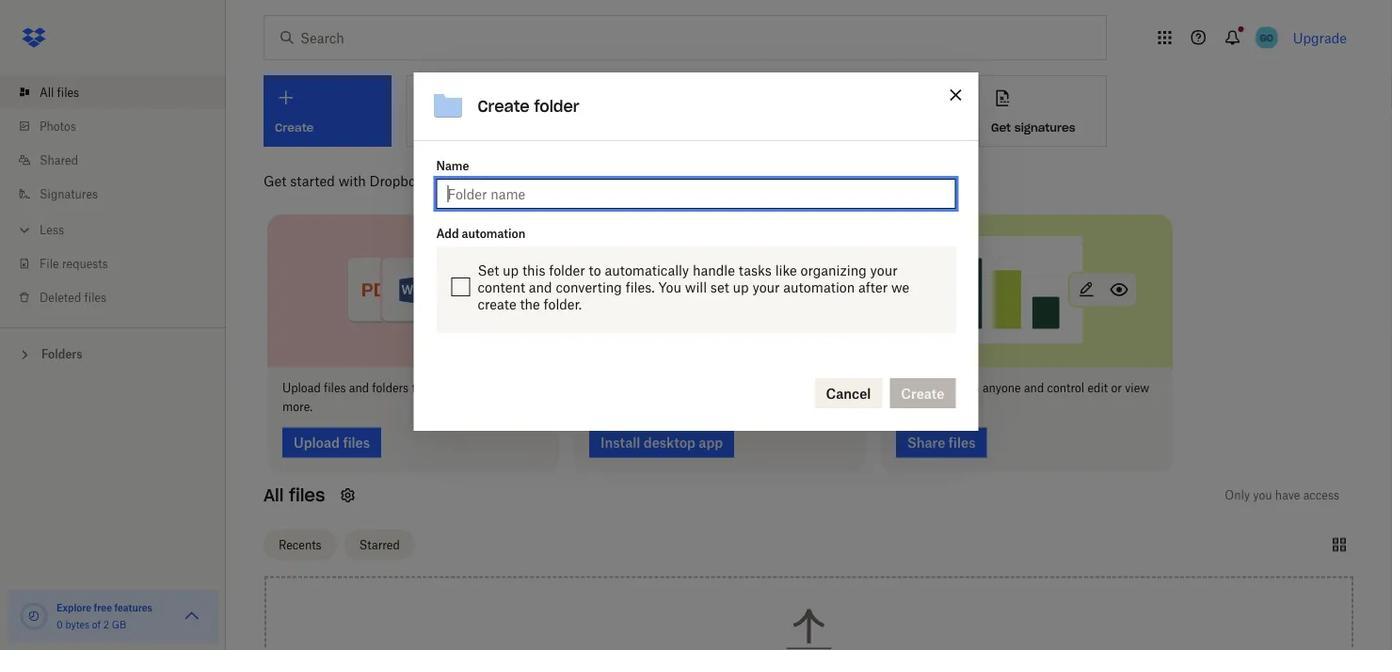 Task type: describe. For each thing, give the bounding box(es) containing it.
folder inside set up this folder to automatically handle tasks like organizing your content and converting files. you will set up your automation after we create the folder.
[[549, 262, 585, 278]]

sign,
[[487, 381, 512, 396]]

the
[[520, 296, 540, 312]]

you
[[1254, 489, 1273, 503]]

set
[[711, 279, 730, 295]]

2
[[103, 619, 109, 631]]

offline
[[772, 381, 806, 396]]

edit,
[[426, 381, 449, 396]]

all files inside all files link
[[40, 85, 79, 99]]

and inside install on desktop to work on files offline and stay synced.
[[809, 381, 829, 396]]

desktop
[[642, 381, 684, 396]]

of
[[92, 619, 101, 631]]

deleted files
[[40, 290, 107, 305]]

explore
[[56, 602, 92, 614]]

bytes
[[65, 619, 90, 631]]

upload
[[282, 381, 321, 396]]

signatures
[[40, 187, 98, 201]]

and left folders
[[349, 381, 369, 396]]

1 horizontal spatial all
[[264, 485, 284, 507]]

explore free features 0 bytes of 2 gb
[[56, 602, 152, 631]]

signatures
[[1015, 120, 1076, 135]]

anyone
[[983, 381, 1021, 396]]

get for get signatures
[[992, 120, 1011, 135]]

requests
[[62, 257, 108, 271]]

you
[[659, 279, 682, 295]]

starred button
[[344, 530, 415, 560]]

signatures link
[[15, 177, 226, 211]]

after
[[859, 279, 888, 295]]

upgrade
[[1293, 30, 1347, 46]]

control
[[1048, 381, 1085, 396]]

only you have access
[[1225, 489, 1340, 503]]

synced.
[[615, 400, 655, 414]]

access.
[[896, 400, 935, 414]]

we
[[892, 279, 910, 295]]

have
[[1276, 489, 1301, 503]]

dropbox image
[[15, 19, 53, 56]]

set
[[478, 262, 499, 278]]

to for folders
[[412, 381, 422, 396]]

2 on from the left
[[731, 381, 744, 396]]

and right sign,
[[515, 381, 535, 396]]

create
[[478, 296, 517, 312]]

1 vertical spatial all files
[[264, 485, 325, 507]]

more.
[[282, 400, 313, 414]]

shared link
[[15, 143, 226, 177]]

0 vertical spatial up
[[503, 262, 519, 278]]

folders
[[41, 347, 82, 362]]

cancel
[[826, 386, 871, 402]]

this
[[523, 262, 546, 278]]

and inside set up this folder to automatically handle tasks like organizing your content and converting files. you will set up your automation after we create the folder.
[[529, 279, 552, 295]]

starred
[[359, 538, 400, 552]]

file requests
[[40, 257, 108, 271]]

files up recents button
[[289, 485, 325, 507]]

upload files and folders to edit, share, sign, and more.
[[282, 381, 535, 414]]

stay
[[589, 400, 612, 414]]

free
[[94, 602, 112, 614]]

files inside all files link
[[57, 85, 79, 99]]

files inside deleted files "link"
[[84, 290, 107, 305]]

0 vertical spatial folder
[[534, 97, 580, 116]]

all files link
[[15, 75, 226, 109]]

install
[[589, 381, 622, 396]]

like
[[776, 262, 797, 278]]

set up this folder to automatically handle tasks like organizing your content and converting files. you will set up your automation after we create the folder.
[[478, 262, 910, 312]]

get for get started with dropbox
[[264, 173, 287, 189]]

upgrade link
[[1293, 30, 1347, 46]]

organizing
[[801, 262, 867, 278]]

file requests link
[[15, 247, 226, 281]]

files inside upload files and folders to edit, share, sign, and more.
[[324, 381, 346, 396]]

1 horizontal spatial up
[[733, 279, 749, 295]]

handle
[[693, 262, 735, 278]]

add
[[436, 227, 459, 241]]

less image
[[15, 221, 34, 240]]

deleted files link
[[15, 281, 226, 314]]



Task type: locate. For each thing, give the bounding box(es) containing it.
share
[[896, 381, 928, 396]]

0 horizontal spatial up
[[503, 262, 519, 278]]

tasks
[[739, 262, 772, 278]]

dropbox
[[370, 173, 423, 189]]

will
[[685, 279, 707, 295]]

view
[[1125, 381, 1150, 396]]

less
[[40, 223, 64, 237]]

up up content
[[503, 262, 519, 278]]

all up the photos
[[40, 85, 54, 99]]

Name text field
[[448, 184, 945, 204]]

gb
[[112, 619, 126, 631]]

2 horizontal spatial to
[[687, 381, 698, 396]]

1 horizontal spatial get
[[992, 120, 1011, 135]]

0 horizontal spatial your
[[753, 279, 780, 295]]

folders button
[[0, 340, 226, 368]]

get started with dropbox
[[264, 173, 423, 189]]

0 vertical spatial with
[[339, 173, 366, 189]]

1 horizontal spatial on
[[731, 381, 744, 396]]

0
[[56, 619, 63, 631]]

files inside the share files with anyone and control edit or view access.
[[931, 381, 953, 396]]

get signatures button
[[979, 75, 1107, 147]]

folder
[[534, 97, 580, 116], [549, 262, 585, 278]]

automation up set
[[462, 227, 526, 241]]

0 vertical spatial your
[[871, 262, 898, 278]]

folders
[[372, 381, 409, 396]]

all
[[40, 85, 54, 99], [264, 485, 284, 507]]

files inside install on desktop to work on files offline and stay synced.
[[747, 381, 769, 396]]

shared
[[40, 153, 78, 167]]

to left edit,
[[412, 381, 422, 396]]

1 horizontal spatial your
[[871, 262, 898, 278]]

features
[[114, 602, 152, 614]]

with for files
[[956, 381, 980, 396]]

deleted
[[40, 290, 81, 305]]

get signatures
[[992, 120, 1076, 135]]

all files up the photos
[[40, 85, 79, 99]]

list containing all files
[[0, 64, 226, 328]]

all files
[[40, 85, 79, 99], [264, 485, 325, 507]]

recents
[[279, 538, 322, 552]]

cancel button
[[815, 379, 883, 409]]

with left anyone
[[956, 381, 980, 396]]

1 vertical spatial with
[[956, 381, 980, 396]]

and inside the share files with anyone and control edit or view access.
[[1024, 381, 1044, 396]]

and
[[529, 279, 552, 295], [349, 381, 369, 396], [515, 381, 535, 396], [809, 381, 829, 396], [1024, 381, 1044, 396]]

all inside list item
[[40, 85, 54, 99]]

0 vertical spatial automation
[[462, 227, 526, 241]]

converting
[[556, 279, 622, 295]]

all up recents button
[[264, 485, 284, 507]]

on
[[626, 381, 639, 396], [731, 381, 744, 396]]

0 vertical spatial get
[[992, 120, 1011, 135]]

up
[[503, 262, 519, 278], [733, 279, 749, 295]]

or
[[1111, 381, 1122, 396]]

1 horizontal spatial all files
[[264, 485, 325, 507]]

on right work
[[731, 381, 744, 396]]

with right started at the left top
[[339, 173, 366, 189]]

name
[[436, 159, 469, 173]]

get left 'signatures'
[[992, 120, 1011, 135]]

0 horizontal spatial with
[[339, 173, 366, 189]]

0 vertical spatial all
[[40, 85, 54, 99]]

0 horizontal spatial get
[[264, 173, 287, 189]]

with for started
[[339, 173, 366, 189]]

get left started at the left top
[[264, 173, 287, 189]]

files left 'offline'
[[747, 381, 769, 396]]

automation down 'organizing'
[[784, 279, 855, 295]]

and down this
[[529, 279, 552, 295]]

0 horizontal spatial to
[[412, 381, 422, 396]]

folder.
[[544, 296, 582, 312]]

automation
[[462, 227, 526, 241], [784, 279, 855, 295]]

photos link
[[15, 109, 226, 143]]

1 vertical spatial up
[[733, 279, 749, 295]]

get inside button
[[992, 120, 1011, 135]]

access
[[1304, 489, 1340, 503]]

create
[[478, 97, 530, 116]]

up right 'set'
[[733, 279, 749, 295]]

folder up converting
[[549, 262, 585, 278]]

create folder dialog
[[414, 73, 979, 431]]

share files with anyone and control edit or view access.
[[896, 381, 1150, 414]]

to
[[589, 262, 601, 278], [412, 381, 422, 396], [687, 381, 698, 396]]

1 horizontal spatial to
[[589, 262, 601, 278]]

files up the photos
[[57, 85, 79, 99]]

automation inside set up this folder to automatically handle tasks like organizing your content and converting files. you will set up your automation after we create the folder.
[[784, 279, 855, 295]]

and right 'offline'
[[809, 381, 829, 396]]

0 horizontal spatial on
[[626, 381, 639, 396]]

folder right create
[[534, 97, 580, 116]]

content
[[478, 279, 525, 295]]

file
[[40, 257, 59, 271]]

started
[[290, 173, 335, 189]]

0 horizontal spatial automation
[[462, 227, 526, 241]]

to inside install on desktop to work on files offline and stay synced.
[[687, 381, 698, 396]]

on up synced.
[[626, 381, 639, 396]]

with inside the share files with anyone and control edit or view access.
[[956, 381, 980, 396]]

files.
[[626, 279, 655, 295]]

0 vertical spatial all files
[[40, 85, 79, 99]]

all files list item
[[0, 75, 226, 109]]

and left control
[[1024, 381, 1044, 396]]

to inside upload files and folders to edit, share, sign, and more.
[[412, 381, 422, 396]]

to left work
[[687, 381, 698, 396]]

files right deleted
[[84, 290, 107, 305]]

your up after
[[871, 262, 898, 278]]

get
[[992, 120, 1011, 135], [264, 173, 287, 189]]

list
[[0, 64, 226, 328]]

1 horizontal spatial with
[[956, 381, 980, 396]]

your down tasks
[[753, 279, 780, 295]]

to inside set up this folder to automatically handle tasks like organizing your content and converting files. you will set up your automation after we create the folder.
[[589, 262, 601, 278]]

your
[[871, 262, 898, 278], [753, 279, 780, 295]]

add automation
[[436, 227, 526, 241]]

1 vertical spatial all
[[264, 485, 284, 507]]

1 horizontal spatial automation
[[784, 279, 855, 295]]

to up converting
[[589, 262, 601, 278]]

edit
[[1088, 381, 1108, 396]]

all files up recents button
[[264, 485, 325, 507]]

1 vertical spatial get
[[264, 173, 287, 189]]

photos
[[40, 119, 76, 133]]

files
[[57, 85, 79, 99], [84, 290, 107, 305], [324, 381, 346, 396], [747, 381, 769, 396], [931, 381, 953, 396], [289, 485, 325, 507]]

install on desktop to work on files offline and stay synced.
[[589, 381, 829, 414]]

quota usage element
[[19, 602, 49, 632]]

only
[[1225, 489, 1251, 503]]

0 horizontal spatial all
[[40, 85, 54, 99]]

to for folder
[[589, 262, 601, 278]]

recents button
[[264, 530, 337, 560]]

share,
[[452, 381, 484, 396]]

create folder
[[478, 97, 580, 116]]

1 on from the left
[[626, 381, 639, 396]]

1 vertical spatial automation
[[784, 279, 855, 295]]

work
[[701, 381, 728, 396]]

files right share
[[931, 381, 953, 396]]

files right 'upload'
[[324, 381, 346, 396]]

automatically
[[605, 262, 689, 278]]

1 vertical spatial folder
[[549, 262, 585, 278]]

0 horizontal spatial all files
[[40, 85, 79, 99]]

1 vertical spatial your
[[753, 279, 780, 295]]



Task type: vqa. For each thing, say whether or not it's contained in the screenshot.
HERE.
no



